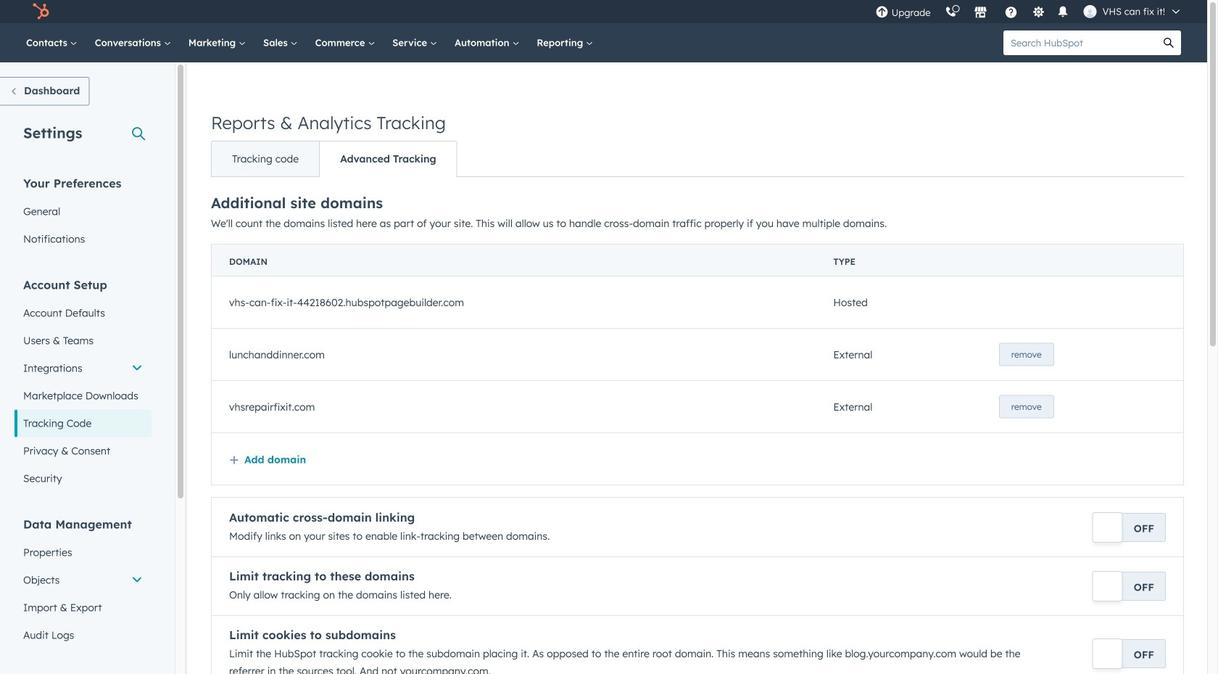 Task type: locate. For each thing, give the bounding box(es) containing it.
terry turtle image
[[1084, 5, 1097, 18]]

Search HubSpot search field
[[1004, 30, 1157, 55]]

menu
[[869, 0, 1191, 23]]

marketplaces image
[[975, 7, 988, 20]]

navigation
[[211, 141, 458, 177]]

data management element
[[15, 516, 152, 649]]



Task type: vqa. For each thing, say whether or not it's contained in the screenshot.
John Smith 'icon'
no



Task type: describe. For each thing, give the bounding box(es) containing it.
account setup element
[[15, 277, 152, 492]]

your preferences element
[[15, 175, 152, 253]]



